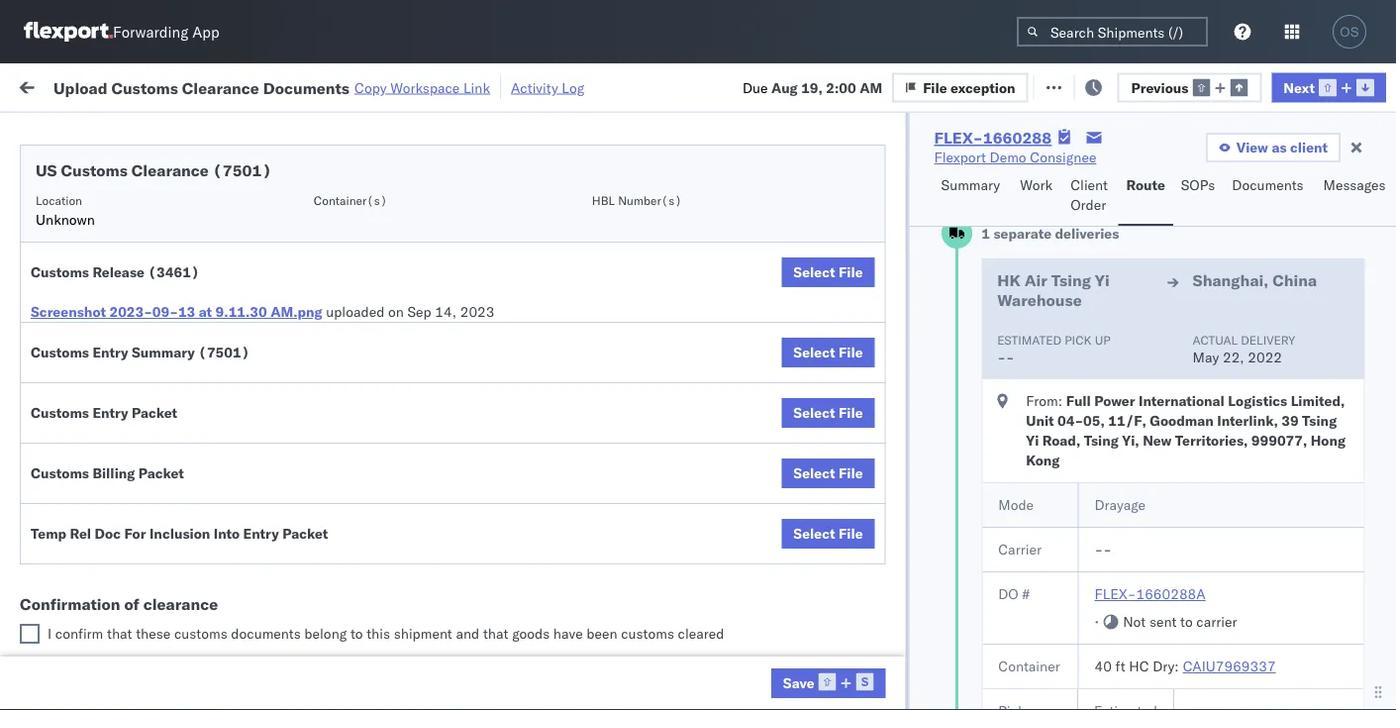 Task type: locate. For each thing, give the bounding box(es) containing it.
3 schedule pickup from los angeles, ca from the top
[[46, 362, 267, 399]]

0 vertical spatial yi
[[1095, 270, 1109, 290]]

1 horizontal spatial demo
[[990, 149, 1027, 166]]

3 fcl from the top
[[650, 373, 675, 390]]

0 vertical spatial packet
[[132, 404, 177, 421]]

ca down temp
[[46, 556, 64, 573]]

consignee up account
[[955, 634, 1021, 652]]

0 vertical spatial dec
[[413, 504, 439, 521]]

numbers
[[1220, 170, 1269, 185]]

los for 3rd schedule pickup from los angeles, ca "button" from the top of the page
[[187, 362, 209, 379]]

5 select file button from the top
[[782, 519, 875, 549]]

lhuu7894563, uetu5238 for schedule delivery appointment
[[1220, 503, 1396, 520]]

2 vertical spatial schedule delivery appointment link
[[46, 502, 244, 521]]

actual delivery may 22, 2022
[[1192, 332, 1295, 366]]

flex-1889466 down the new at the right bottom of the page
[[1093, 460, 1196, 477]]

exception up flex-1660288
[[951, 78, 1016, 96]]

schedule delivery appointment link
[[46, 197, 244, 216], [46, 327, 244, 347], [46, 502, 244, 521]]

ceau7522281, hlxu6269 for schedule pickup from los angeles, ca link corresponding to 3rd schedule pickup from los angeles, ca "button" from the top of the page
[[1220, 372, 1396, 390]]

pickup inside confirm pickup from los angeles, ca
[[100, 536, 142, 554]]

2 1889466 from the top
[[1136, 504, 1196, 521]]

2 ceau7522281, hlxu6269 from the top
[[1220, 285, 1396, 303]]

1 vertical spatial confirm
[[46, 590, 96, 607]]

appointment for schedule delivery appointment link related to 1st schedule delivery appointment button
[[162, 198, 244, 215]]

1 vertical spatial (7501)
[[198, 344, 250, 361]]

schedule down confirmation
[[46, 623, 104, 641]]

not sent to carrier
[[1123, 613, 1237, 630]]

on left 'sep'
[[388, 303, 404, 320]]

uetu5238 for schedule delivery appointment
[[1326, 503, 1396, 520]]

ceau7522281, hlxu6269 up the delivery
[[1220, 285, 1396, 303]]

1 test12 from the top
[[1349, 242, 1396, 259]]

ceau7522281, hlxu6269 down limited,
[[1220, 416, 1396, 433]]

angeles,
[[212, 231, 267, 249], [212, 275, 267, 292], [212, 362, 267, 379], [212, 449, 267, 466], [204, 536, 259, 554], [212, 623, 267, 641]]

1 maeu9 from the top
[[1349, 634, 1396, 652]]

ceau7522281, up 22,
[[1220, 329, 1322, 346]]

0 vertical spatial documents
[[263, 77, 350, 97]]

flex-1889466 button
[[1062, 455, 1200, 483], [1062, 455, 1200, 483], [1062, 499, 1200, 526], [1062, 499, 1200, 526], [1062, 542, 1200, 570], [1062, 542, 1200, 570], [1062, 586, 1200, 613], [1062, 586, 1200, 613]]

select file button for customs release (3461)
[[782, 257, 875, 287]]

1 vertical spatial tsing
[[1302, 412, 1337, 429]]

bosch
[[864, 199, 903, 216], [735, 242, 774, 259], [864, 242, 903, 259], [735, 286, 774, 303], [864, 286, 903, 303], [735, 329, 774, 347], [864, 329, 903, 347], [735, 373, 774, 390], [864, 373, 903, 390], [735, 416, 774, 434], [864, 416, 903, 434], [735, 460, 774, 477], [864, 460, 903, 477], [735, 504, 774, 521], [864, 504, 903, 521], [735, 547, 774, 564], [864, 547, 903, 564], [864, 591, 903, 608]]

5, for schedule pickup from los angeles, ca link related to fourth schedule pickup from los angeles, ca "button" from the bottom of the page
[[443, 286, 456, 303]]

work down flexport demo consignee link
[[1020, 176, 1053, 194]]

on right 205
[[484, 77, 500, 94]]

maeu9 for msdu7304509
[[1349, 634, 1396, 652]]

1 5, from the top
[[443, 199, 456, 216]]

confirm delivery button
[[46, 589, 151, 610]]

0 vertical spatial schedule delivery appointment
[[46, 198, 244, 215]]

do
[[998, 585, 1018, 603]]

maeu9 for gvcu5265864
[[1349, 678, 1396, 695]]

3 schedule delivery appointment link from the top
[[46, 502, 244, 521]]

0 vertical spatial work
[[215, 77, 250, 94]]

5 1:59 from the top
[[319, 373, 349, 390]]

2 vertical spatial documents
[[46, 425, 117, 443]]

2 vertical spatial tsing
[[1084, 432, 1118, 449]]

2 vertical spatial schedule delivery appointment button
[[46, 502, 244, 523]]

that down confirmation of clearance
[[107, 625, 132, 642]]

0 vertical spatial flexport demo consignee
[[934, 149, 1097, 166]]

1 vertical spatial clearance
[[132, 160, 209, 180]]

2 cdt, from the top
[[379, 242, 411, 259]]

4 ocean fcl from the top
[[606, 504, 675, 521]]

1 vertical spatial upload
[[46, 406, 91, 423]]

1 ceau7522281, from the top
[[1220, 242, 1322, 259]]

2 select file from the top
[[794, 344, 863, 361]]

2 schedule pickup from los angeles, ca from the top
[[46, 275, 267, 312]]

flex-1889466 up not
[[1093, 591, 1196, 608]]

clearance down import at the top left of the page
[[132, 160, 209, 180]]

from
[[154, 231, 183, 249], [154, 275, 183, 292], [154, 362, 183, 379], [154, 449, 183, 466], [146, 536, 175, 554], [154, 623, 183, 641]]

5 schedule from the top
[[46, 362, 104, 379]]

1 vertical spatial schedule delivery appointment
[[46, 328, 244, 346]]

0 vertical spatial appointment
[[162, 198, 244, 215]]

track
[[503, 77, 536, 94]]

file exception button
[[1028, 71, 1164, 101], [1028, 71, 1164, 101], [892, 73, 1028, 102], [892, 73, 1028, 102]]

1846748
[[1136, 199, 1196, 216], [1136, 242, 1196, 259], [1136, 286, 1196, 303], [1136, 329, 1196, 347], [1136, 373, 1196, 390], [1136, 416, 1196, 434]]

at
[[393, 77, 405, 94], [199, 303, 212, 320]]

select for customs release (3461)
[[794, 263, 835, 281]]

0 horizontal spatial work
[[215, 77, 250, 94]]

ca inside confirm pickup from los angeles, ca
[[46, 556, 64, 573]]

exception
[[1087, 77, 1151, 94], [951, 78, 1016, 96]]

cst,
[[379, 504, 410, 521], [377, 547, 409, 564], [379, 634, 410, 652]]

1 vertical spatial schedule delivery appointment button
[[46, 327, 244, 349]]

file for customs billing packet
[[839, 464, 863, 482]]

appointment for third schedule delivery appointment button from the top schedule delivery appointment link
[[162, 503, 244, 520]]

select file for customs entry packet
[[794, 404, 863, 421]]

1 vertical spatial appointment
[[162, 328, 244, 346]]

ca down unknown
[[46, 251, 64, 268]]

been
[[586, 625, 617, 642]]

ceau7522281, hlxu6269
[[1220, 242, 1396, 259], [1220, 285, 1396, 303], [1220, 329, 1396, 346], [1220, 372, 1396, 390], [1220, 416, 1396, 433]]

3 flex-1889466 from the top
[[1093, 547, 1196, 564]]

sep
[[408, 303, 431, 320]]

2 uetu5238 from the top
[[1326, 503, 1396, 520]]

demo down 1660288
[[990, 149, 1027, 166]]

confirm inside confirm pickup from los angeles, ca
[[46, 536, 96, 554]]

0 horizontal spatial flexport demo consignee
[[735, 634, 897, 652]]

delivery for confirm delivery button on the bottom left of the page
[[100, 590, 151, 607]]

1 horizontal spatial yi
[[1095, 270, 1109, 290]]

22,
[[1222, 349, 1244, 366]]

upload for upload customs clearance documents copy workspace link
[[53, 77, 107, 97]]

schedule for fifth schedule pickup from los angeles, ca "button" from the bottom of the page
[[46, 231, 104, 249]]

2 1:59 from the top
[[319, 242, 349, 259]]

1 select file button from the top
[[782, 257, 875, 287]]

upload customs clearance documents
[[46, 406, 217, 443]]

6 ocean fcl from the top
[[606, 634, 675, 652]]

flexport up save
[[735, 634, 787, 652]]

select file button for customs billing packet
[[782, 458, 875, 488]]

1846748 down "international"
[[1136, 416, 1196, 434]]

select for customs entry summary (7501)
[[794, 344, 835, 361]]

0 vertical spatial container
[[1220, 154, 1273, 169]]

2 vertical spatial appointment
[[162, 503, 244, 520]]

los up (3461)
[[187, 231, 209, 249]]

number(s)
[[618, 193, 682, 207]]

flex-1846748 down route
[[1093, 199, 1196, 216]]

1 schedule from the top
[[46, 198, 104, 215]]

1889466 for schedule pickup from los angeles, ca
[[1136, 460, 1196, 477]]

3 abcdef from the top
[[1349, 547, 1396, 564]]

1 lhuu7894563, uetu5238 from the top
[[1220, 459, 1396, 477]]

from for fifth schedule pickup from los angeles, ca "button" from the bottom of the page schedule pickup from los angeles, ca link
[[154, 231, 183, 249]]

0 vertical spatial (7501)
[[213, 160, 272, 180]]

flex-1846748 for upload customs clearance documents link
[[1093, 416, 1196, 434]]

doc
[[95, 525, 121, 542]]

pickup for 3rd schedule pickup from los angeles, ca "button" from the top of the page
[[108, 362, 150, 379]]

file exception up flex-1660288
[[923, 78, 1016, 96]]

clearance
[[143, 594, 218, 614]]

abcdef for schedule delivery appointment
[[1349, 504, 1396, 521]]

screenshot
[[31, 303, 106, 320]]

cst, right pm
[[377, 547, 409, 564]]

ocean fcl for fifth schedule pickup from los angeles, ca "button" from the bottom of the page
[[606, 242, 675, 259]]

flexport down flex-1660288
[[934, 149, 986, 166]]

flex-2130387 button
[[1062, 673, 1200, 701], [1062, 673, 1200, 701]]

ceau7522281, hlxu6269 up limited,
[[1220, 372, 1396, 390]]

summary inside the summary button
[[941, 176, 1000, 194]]

flex-1846748 up power
[[1093, 373, 1196, 390]]

1 select file from the top
[[794, 263, 863, 281]]

work button
[[1012, 167, 1063, 226]]

yi down deliveries
[[1095, 270, 1109, 290]]

1 schedule delivery appointment button from the top
[[46, 197, 244, 218]]

import work
[[167, 77, 250, 94]]

5 cdt, from the top
[[379, 373, 411, 390]]

flex id
[[1062, 162, 1099, 177]]

ca for schedule pickup from los angeles, ca link related to fourth schedule pickup from los angeles, ca "button" from the bottom of the page
[[46, 295, 64, 312]]

resize handle column header
[[283, 153, 307, 710], [503, 153, 527, 710], [572, 153, 596, 710], [701, 153, 725, 710], [830, 153, 854, 710], [1028, 153, 1052, 710], [1186, 153, 1210, 710], [1315, 153, 1339, 710], [1361, 153, 1384, 710]]

cdt, for fourth schedule pickup from los angeles, ca "button" from the bottom of the page
[[379, 286, 411, 303]]

4 fcl from the top
[[650, 504, 675, 521]]

test12
[[1349, 242, 1396, 259], [1349, 286, 1396, 303], [1349, 329, 1396, 347], [1349, 373, 1396, 390], [1349, 416, 1396, 434]]

may
[[1192, 349, 1219, 366]]

flexport inside flexport demo consignee link
[[934, 149, 986, 166]]

container for container numbers
[[1220, 154, 1273, 169]]

ceau7522281, hlxu6269 for schedule pickup from los angeles, ca link related to fourth schedule pickup from los angeles, ca "button" from the bottom of the page
[[1220, 285, 1396, 303]]

3 5, from the top
[[443, 286, 456, 303]]

1 hlxu6269 from the top
[[1325, 242, 1396, 259]]

clearance for upload customs clearance documents
[[153, 406, 217, 423]]

1 vertical spatial entry
[[93, 404, 128, 421]]

3 1:59 am cdt, nov 5, 2022 from the top
[[319, 286, 494, 303]]

2 maeu9 from the top
[[1349, 678, 1396, 695]]

los for fifth schedule pickup from los angeles, ca "button" from the top of the page
[[187, 623, 209, 641]]

cst, for 23,
[[377, 547, 409, 564]]

1889466 for schedule delivery appointment
[[1136, 504, 1196, 521]]

4 uetu5238 from the top
[[1326, 590, 1396, 608]]

2 select from the top
[[794, 344, 835, 361]]

1 customs from the left
[[174, 625, 227, 642]]

schedule delivery appointment link up for
[[46, 502, 244, 521]]

container up 'numbers'
[[1220, 154, 1273, 169]]

1 1889466 from the top
[[1136, 460, 1196, 477]]

schedule delivery appointment button up for
[[46, 502, 244, 523]]

1 ocean fcl from the top
[[606, 199, 675, 216]]

4 resize handle column header from the left
[[701, 153, 725, 710]]

consignee up 'client'
[[1030, 149, 1097, 166]]

hlxu6269 for 3rd schedule pickup from los angeles, ca "button" from the top of the page
[[1325, 372, 1396, 390]]

ca down customs release (3461)
[[46, 295, 64, 312]]

copy workspace link button
[[355, 79, 490, 96]]

2022 inside actual delivery may 22, 2022
[[1248, 349, 1282, 366]]

delivery for third schedule delivery appointment button from the top
[[108, 503, 159, 520]]

0 vertical spatial schedule delivery appointment button
[[46, 197, 244, 218]]

(3461)
[[148, 263, 200, 281]]

ceau7522281, hlxu6269 for fifth schedule pickup from los angeles, ca "button" from the bottom of the page schedule pickup from los angeles, ca link
[[1220, 242, 1396, 259]]

2 select file button from the top
[[782, 338, 875, 367]]

7 schedule from the top
[[46, 503, 104, 520]]

entry right into at the bottom of the page
[[243, 525, 279, 542]]

2 schedule pickup from los angeles, ca link from the top
[[46, 274, 281, 313]]

delivery inside "link"
[[100, 590, 151, 607]]

5 ceau7522281, from the top
[[1220, 416, 1322, 433]]

2 hlxu6269 from the top
[[1325, 285, 1396, 303]]

1 vertical spatial maeu9
[[1349, 678, 1396, 695]]

1846748 up the actual
[[1136, 286, 1196, 303]]

5, for schedule pickup from los angeles, ca link corresponding to 3rd schedule pickup from los angeles, ca "button" from the top of the page
[[443, 373, 456, 390]]

0 horizontal spatial yi
[[1026, 432, 1039, 449]]

2 vertical spatial cst,
[[379, 634, 410, 652]]

i confirm that these customs documents belong to this shipment and that goods have been customs cleared
[[48, 625, 724, 642]]

(7501) for us customs clearance (7501)
[[213, 160, 272, 180]]

schedule down 'workitem'
[[46, 198, 104, 215]]

2 schedule delivery appointment link from the top
[[46, 327, 244, 347]]

clearance down 'app'
[[182, 77, 259, 97]]

1 schedule pickup from los angeles, ca button from the top
[[46, 230, 281, 272]]

schedule for 2nd schedule pickup from los angeles, ca "button" from the bottom of the page
[[46, 449, 104, 466]]

hlxu6269 for fourth schedule pickup from los angeles, ca "button" from the bottom of the page
[[1325, 285, 1396, 303]]

customs up 'customs billing packet'
[[31, 404, 89, 421]]

6 ca from the top
[[46, 643, 64, 661]]

2 ceau7522281, from the top
[[1220, 285, 1322, 303]]

demo up save
[[790, 634, 827, 652]]

hlxu6269 for upload customs clearance documents button
[[1325, 416, 1396, 433]]

flexport demo consignee down 1660288
[[934, 149, 1097, 166]]

6 1:59 from the top
[[319, 504, 349, 521]]

documents
[[231, 625, 301, 642]]

packet up 6:00
[[282, 525, 328, 542]]

tsing right air
[[1051, 270, 1091, 290]]

to left this
[[350, 625, 363, 642]]

documents for upload customs clearance documents copy workspace link
[[263, 77, 350, 97]]

0 vertical spatial flexport
[[934, 149, 986, 166]]

upload inside upload customs clearance documents
[[46, 406, 91, 423]]

app
[[192, 22, 219, 41]]

schedule down screenshot
[[46, 328, 104, 346]]

select
[[794, 263, 835, 281], [794, 344, 835, 361], [794, 404, 835, 421], [794, 464, 835, 482], [794, 525, 835, 542]]

1660288a
[[1136, 585, 1205, 603]]

actual
[[1192, 332, 1237, 347]]

deliveries
[[1055, 225, 1119, 242]]

0 horizontal spatial summary
[[132, 344, 195, 361]]

1 vertical spatial work
[[1020, 176, 1053, 194]]

flexport demo consignee up 'save' "button"
[[735, 634, 897, 652]]

unknown
[[36, 211, 95, 228]]

9.11.30
[[215, 303, 267, 320]]

at right 13
[[199, 303, 212, 320]]

1 uetu5238 from the top
[[1326, 459, 1396, 477]]

2 fcl from the top
[[650, 242, 675, 259]]

0 horizontal spatial that
[[107, 625, 132, 642]]

packet
[[132, 404, 177, 421], [138, 464, 184, 482], [282, 525, 328, 542]]

schedule pickup from los angeles, ca link
[[46, 230, 281, 270], [46, 274, 281, 313], [46, 361, 281, 401], [46, 448, 281, 488], [46, 622, 281, 662]]

pickup down upload customs clearance documents
[[108, 449, 150, 466]]

lhuu7894563, for schedule pickup from los angeles, ca
[[1220, 459, 1322, 477]]

0 horizontal spatial on
[[388, 303, 404, 320]]

of
[[124, 594, 139, 614]]

flex-1846748 for schedule pickup from los angeles, ca link corresponding to 3rd schedule pickup from los angeles, ca "button" from the top of the page
[[1093, 373, 1196, 390]]

3 cdt, from the top
[[379, 286, 411, 303]]

schedule pickup from los angeles, ca for schedule pickup from los angeles, ca link corresponding to 2nd schedule pickup from los angeles, ca "button" from the bottom of the page
[[46, 449, 267, 486]]

0 horizontal spatial documents
[[46, 425, 117, 443]]

select file button
[[782, 257, 875, 287], [782, 338, 875, 367], [782, 398, 875, 428], [782, 458, 875, 488], [782, 519, 875, 549]]

log
[[562, 79, 584, 96]]

1 confirm from the top
[[46, 536, 96, 554]]

inclusion
[[149, 525, 210, 542]]

flex-1846748 up up
[[1093, 286, 1196, 303]]

and
[[456, 625, 480, 642]]

5,
[[443, 199, 456, 216], [443, 242, 456, 259], [443, 286, 456, 303], [443, 329, 456, 347], [443, 373, 456, 390]]

5 test12 from the top
[[1349, 416, 1396, 434]]

schedule delivery appointment up for
[[46, 503, 244, 520]]

los down upload customs clearance documents button
[[187, 449, 209, 466]]

fcl for 3rd schedule pickup from los angeles, ca "button" from the top of the page
[[650, 373, 675, 390]]

2 flex-1846748 from the top
[[1093, 242, 1196, 259]]

as
[[1272, 139, 1287, 156]]

4 select file from the top
[[794, 464, 863, 482]]

schedule up rel
[[46, 503, 104, 520]]

1 horizontal spatial that
[[483, 625, 509, 642]]

select file button for customs entry summary (7501)
[[782, 338, 875, 367]]

appointment down us customs clearance (7501)
[[162, 198, 244, 215]]

uploaded
[[326, 303, 385, 320]]

0 vertical spatial entry
[[93, 344, 128, 361]]

kong
[[1026, 452, 1059, 469]]

1 ca from the top
[[46, 251, 64, 268]]

2 flex-1889466 from the top
[[1093, 504, 1196, 521]]

3 ca from the top
[[46, 382, 64, 399]]

appointment down 13
[[162, 328, 244, 346]]

ca up temp
[[46, 469, 64, 486]]

1 vertical spatial summary
[[132, 344, 195, 361]]

1 horizontal spatial customs
[[621, 625, 674, 642]]

1 vertical spatial cst,
[[377, 547, 409, 564]]

3 schedule pickup from los angeles, ca link from the top
[[46, 361, 281, 401]]

schedule delivery appointment link down the 2023-
[[46, 327, 244, 347]]

--
[[1094, 541, 1112, 558]]

0 vertical spatial at
[[393, 77, 405, 94]]

2 ca from the top
[[46, 295, 64, 312]]

(7501) down upload customs clearance documents copy workspace link
[[213, 160, 272, 180]]

flexport
[[934, 149, 986, 166], [735, 634, 787, 652]]

schedule pickup from los angeles, ca link for fifth schedule pickup from los angeles, ca "button" from the top of the page
[[46, 622, 281, 662]]

4 select file button from the top
[[782, 458, 875, 488]]

ceau7522281, up shanghai, china
[[1220, 242, 1322, 259]]

summary button
[[933, 167, 1012, 226]]

yi
[[1095, 270, 1109, 290], [1026, 432, 1039, 449]]

tsing down 05,
[[1084, 432, 1118, 449]]

confirm up confirmation
[[46, 536, 96, 554]]

2 schedule delivery appointment from the top
[[46, 328, 244, 346]]

6 flex-1846748 from the top
[[1093, 416, 1196, 434]]

1:59 am cst, jan 13, 2023
[[319, 634, 498, 652]]

confirm inside confirm delivery "link"
[[46, 590, 96, 607]]

flex-1889466 up flex-1660288a
[[1093, 547, 1196, 564]]

1 fcl from the top
[[650, 199, 675, 216]]

0 vertical spatial maeu9
[[1349, 634, 1396, 652]]

upload up by:
[[53, 77, 107, 97]]

schedule pickup from los angeles, ca button
[[46, 230, 281, 272], [46, 274, 281, 315], [46, 361, 281, 403], [46, 448, 281, 490], [46, 622, 281, 664]]

1 horizontal spatial to
[[1180, 613, 1192, 630]]

4 schedule pickup from los angeles, ca from the top
[[46, 449, 267, 486]]

los up 13
[[187, 275, 209, 292]]

2 horizontal spatial documents
[[1232, 176, 1304, 194]]

fcl for fifth schedule pickup from los angeles, ca "button" from the top of the page
[[650, 634, 675, 652]]

1 that from the left
[[107, 625, 132, 642]]

2 confirm from the top
[[46, 590, 96, 607]]

0 vertical spatial clearance
[[182, 77, 259, 97]]

flex-1889466 for schedule delivery appointment
[[1093, 504, 1196, 521]]

0 horizontal spatial container
[[998, 658, 1060, 675]]

documents down customs entry packet
[[46, 425, 117, 443]]

2023 right 13,
[[464, 634, 498, 652]]

05,
[[1083, 412, 1104, 429]]

schedule pickup from los angeles, ca for schedule pickup from los angeles, ca link related to fifth schedule pickup from los angeles, ca "button" from the top of the page
[[46, 623, 267, 661]]

4 nov from the top
[[414, 329, 440, 347]]

file for temp rel doc for inclusion into entry packet
[[839, 525, 863, 542]]

entry up 'customs billing packet'
[[93, 404, 128, 421]]

road,
[[1042, 432, 1080, 449]]

to right the sent
[[1180, 613, 1192, 630]]

None checkbox
[[20, 624, 40, 644]]

los inside confirm pickup from los angeles, ca
[[179, 536, 201, 554]]

3 schedule from the top
[[46, 275, 104, 292]]

ca for schedule pickup from los angeles, ca link corresponding to 2nd schedule pickup from los angeles, ca "button" from the bottom of the page
[[46, 469, 64, 486]]

pickup up the 2023-
[[108, 275, 150, 292]]

schedule delivery appointment link down us customs clearance (7501)
[[46, 197, 244, 216]]

1 vertical spatial yi
[[1026, 432, 1039, 449]]

4 schedule from the top
[[46, 328, 104, 346]]

2 vertical spatial packet
[[282, 525, 328, 542]]

test12 for schedule pickup from los angeles, ca link related to fourth schedule pickup from los angeles, ca "button" from the bottom of the page
[[1349, 286, 1396, 303]]

4 1846748 from the top
[[1136, 329, 1196, 347]]

lhuu7894563,
[[1220, 459, 1322, 477], [1220, 503, 1322, 520], [1220, 547, 1322, 564], [1220, 590, 1322, 608]]

yi inside hk air tsing yi warehouse
[[1095, 270, 1109, 290]]

los left into at the bottom of the page
[[179, 536, 201, 554]]

ca down 'i'
[[46, 643, 64, 661]]

1 horizontal spatial flexport
[[934, 149, 986, 166]]

1 schedule delivery appointment link from the top
[[46, 197, 244, 216]]

flex-1846748 down power
[[1093, 416, 1196, 434]]

1 horizontal spatial documents
[[263, 77, 350, 97]]

0 vertical spatial confirm
[[46, 536, 96, 554]]

2 lhuu7894563, from the top
[[1220, 503, 1322, 520]]

19,
[[801, 78, 823, 96]]

view
[[1237, 139, 1268, 156]]

1 horizontal spatial at
[[393, 77, 405, 94]]

estimated pick up --
[[997, 332, 1110, 366]]

pm
[[352, 547, 374, 564]]

0 horizontal spatial demo
[[790, 634, 827, 652]]

1 vertical spatial documents
[[1232, 176, 1304, 194]]

i
[[48, 625, 52, 642]]

from inside confirm pickup from los angeles, ca
[[146, 536, 175, 554]]

3 ceau7522281, from the top
[[1220, 329, 1322, 346]]

2 vertical spatial clearance
[[153, 406, 217, 423]]

documents inside upload customs clearance documents
[[46, 425, 117, 443]]

into
[[214, 525, 240, 542]]

temp
[[31, 525, 67, 542]]

1 horizontal spatial work
[[1020, 176, 1053, 194]]

1 vertical spatial dec
[[412, 547, 438, 564]]

flex-1893174
[[1093, 634, 1196, 652]]

confirm
[[46, 536, 96, 554], [46, 590, 96, 607]]

ceau7522281, hlxu6269 up china on the right top
[[1220, 242, 1396, 259]]

packet for customs entry packet
[[132, 404, 177, 421]]

8 resize handle column header from the left
[[1315, 153, 1339, 710]]

5 5, from the top
[[443, 373, 456, 390]]

3 ocean fcl from the top
[[606, 373, 675, 390]]

schedule for 1st schedule delivery appointment button
[[46, 198, 104, 215]]

clearance down the customs entry summary (7501)
[[153, 406, 217, 423]]

1 vertical spatial demo
[[790, 634, 827, 652]]

0 vertical spatial tsing
[[1051, 270, 1091, 290]]

flex-1846748 up may
[[1093, 329, 1196, 347]]

tsing down limited,
[[1302, 412, 1337, 429]]

schedule for fourth schedule pickup from los angeles, ca "button" from the bottom of the page
[[46, 275, 104, 292]]

ceau7522281, down logistics
[[1220, 416, 1322, 433]]

schedule delivery appointment button down the 2023-
[[46, 327, 244, 349]]

summary up 1
[[941, 176, 1000, 194]]

0 vertical spatial summary
[[941, 176, 1000, 194]]

1 vertical spatial at
[[199, 303, 212, 320]]

los
[[187, 231, 209, 249], [187, 275, 209, 292], [187, 362, 209, 379], [187, 449, 209, 466], [179, 536, 201, 554], [187, 623, 209, 641]]

batch action
[[1286, 77, 1372, 94]]

consignee left the summary button
[[864, 162, 920, 177]]

schedule delivery appointment button down us customs clearance (7501)
[[46, 197, 244, 218]]

1 vertical spatial container
[[998, 658, 1060, 675]]

exception down search shipments (/) text box
[[1087, 77, 1151, 94]]

mode
[[998, 496, 1033, 513]]

yi down unit
[[1026, 432, 1039, 449]]

dec left 23,
[[412, 547, 438, 564]]

select file button for customs entry packet
[[782, 398, 875, 428]]

Search Shipments (/) text field
[[1017, 17, 1208, 47]]

(7501) down 9.11.30
[[198, 344, 250, 361]]

container inside container numbers button
[[1220, 154, 1273, 169]]

1 vertical spatial schedule delivery appointment link
[[46, 327, 244, 347]]

0 horizontal spatial file exception
[[923, 78, 1016, 96]]

clearance for upload customs clearance documents copy workspace link
[[182, 77, 259, 97]]

1 horizontal spatial container
[[1220, 154, 1273, 169]]

flex-1889466 up --
[[1093, 504, 1196, 521]]

7 1:59 from the top
[[319, 634, 349, 652]]

flexport. image
[[24, 22, 113, 42]]

consignee up 'save' "button"
[[831, 634, 897, 652]]

0 horizontal spatial flexport
[[735, 634, 787, 652]]

schedule up customs entry packet
[[46, 362, 104, 379]]

entry down the 2023-
[[93, 344, 128, 361]]

previous
[[1131, 78, 1189, 96]]

clearance inside upload customs clearance documents
[[153, 406, 217, 423]]

3 select file from the top
[[794, 404, 863, 421]]

file
[[1059, 77, 1083, 94], [923, 78, 947, 96], [839, 263, 863, 281], [839, 344, 863, 361], [839, 404, 863, 421], [839, 464, 863, 482], [839, 525, 863, 542]]

4 ceau7522281, hlxu6269 from the top
[[1220, 372, 1396, 390]]

ceau7522281, hlxu6269 down china on the right top
[[1220, 329, 1396, 346]]

1846748 down route button
[[1136, 242, 1196, 259]]

1 vertical spatial packet
[[138, 464, 184, 482]]

schedule delivery appointment down us customs clearance (7501)
[[46, 198, 244, 215]]

0 horizontal spatial customs
[[174, 625, 227, 642]]

schedule delivery appointment link for 1st schedule delivery appointment button
[[46, 197, 244, 216]]

customs right been at the bottom left of page
[[621, 625, 674, 642]]

2 resize handle column header from the left
[[503, 153, 527, 710]]

6 schedule from the top
[[46, 449, 104, 466]]

2 abcdef from the top
[[1349, 504, 1396, 521]]

ocean
[[606, 199, 647, 216], [906, 199, 947, 216], [606, 242, 647, 259], [778, 242, 818, 259], [906, 242, 947, 259], [778, 286, 818, 303], [906, 286, 947, 303], [778, 329, 818, 347], [906, 329, 947, 347], [606, 373, 647, 390], [778, 373, 818, 390], [906, 373, 947, 390], [778, 416, 818, 434], [906, 416, 947, 434], [778, 460, 818, 477], [906, 460, 947, 477], [606, 504, 647, 521], [778, 504, 818, 521], [906, 504, 947, 521], [606, 547, 647, 564], [778, 547, 818, 564], [906, 547, 947, 564], [906, 591, 947, 608], [606, 634, 647, 652]]

2 vertical spatial schedule delivery appointment
[[46, 503, 244, 520]]

customs entry summary (7501)
[[31, 344, 250, 361]]

schedule
[[46, 198, 104, 215], [46, 231, 104, 249], [46, 275, 104, 292], [46, 328, 104, 346], [46, 362, 104, 379], [46, 449, 104, 466], [46, 503, 104, 520], [46, 623, 104, 641]]

work right import at the top left of the page
[[215, 77, 250, 94]]

0 vertical spatial upload
[[53, 77, 107, 97]]

5 fcl from the top
[[650, 547, 675, 564]]

pickup down "of"
[[108, 623, 150, 641]]

upload for upload customs clearance documents
[[46, 406, 91, 423]]

integration test account - karl lagerfeld
[[864, 678, 1121, 695]]

cst, left jan
[[379, 634, 410, 652]]

cst, for 13,
[[379, 634, 410, 652]]

documents down the view as client button
[[1232, 176, 1304, 194]]

confirm for confirm delivery
[[46, 590, 96, 607]]

fcl
[[650, 199, 675, 216], [650, 242, 675, 259], [650, 373, 675, 390], [650, 504, 675, 521], [650, 547, 675, 564], [650, 634, 675, 652]]

schedule for third schedule delivery appointment button from the top
[[46, 503, 104, 520]]

schedule down customs entry packet
[[46, 449, 104, 466]]

5 ceau7522281, hlxu6269 from the top
[[1220, 416, 1396, 433]]

schedule for fifth schedule pickup from los angeles, ca "button" from the top of the page
[[46, 623, 104, 641]]

consignee inside button
[[864, 162, 920, 177]]

schedule delivery appointment button
[[46, 197, 244, 218], [46, 327, 244, 349], [46, 502, 244, 523]]

select for customs billing packet
[[794, 464, 835, 482]]

container up karl
[[998, 658, 1060, 675]]

uetu5238 for schedule pickup from los angeles, ca
[[1326, 459, 1396, 477]]

schedule for 3rd schedule pickup from los angeles, ca "button" from the top of the page
[[46, 362, 104, 379]]

1 horizontal spatial summary
[[941, 176, 1000, 194]]

packet down the customs entry summary (7501)
[[132, 404, 177, 421]]

0 vertical spatial cst,
[[379, 504, 410, 521]]

0 vertical spatial on
[[484, 77, 500, 94]]

los for fourth schedule pickup from los angeles, ca "button" from the bottom of the page
[[187, 275, 209, 292]]

workitem button
[[12, 157, 287, 177]]

release
[[93, 263, 145, 281]]

0 vertical spatial schedule delivery appointment link
[[46, 197, 244, 216]]

pickup for 2nd schedule pickup from los angeles, ca "button" from the bottom of the page
[[108, 449, 150, 466]]

lhuu7894563, for schedule delivery appointment
[[1220, 503, 1322, 520]]

los down 13
[[187, 362, 209, 379]]



Task type: describe. For each thing, give the bounding box(es) containing it.
for
[[124, 525, 146, 542]]

schedule for second schedule delivery appointment button
[[46, 328, 104, 346]]

ca for schedule pickup from los angeles, ca link corresponding to 3rd schedule pickup from los angeles, ca "button" from the top of the page
[[46, 382, 64, 399]]

3 test12 from the top
[[1349, 329, 1396, 347]]

carrier
[[1196, 613, 1237, 630]]

1889466 for confirm pickup from los angeles, ca
[[1136, 547, 1196, 564]]

test12 for schedule pickup from los angeles, ca link corresponding to 3rd schedule pickup from los angeles, ca "button" from the top of the page
[[1349, 373, 1396, 390]]

ocean fcl for fifth schedule pickup from los angeles, ca "button" from the top of the page
[[606, 634, 675, 652]]

3 1846748 from the top
[[1136, 286, 1196, 303]]

205
[[455, 77, 481, 94]]

1:59 am cdt, nov 5, 2022 for fourth schedule pickup from los angeles, ca "button" from the bottom of the page
[[319, 286, 494, 303]]

estimated
[[997, 332, 1061, 347]]

4 1889466 from the top
[[1136, 591, 1196, 608]]

5 resize handle column header from the left
[[830, 153, 854, 710]]

Search Work text field
[[731, 71, 947, 101]]

batch
[[1286, 77, 1325, 94]]

forwarding
[[113, 22, 188, 41]]

0 vertical spatial demo
[[990, 149, 1027, 166]]

goodman
[[1150, 412, 1213, 429]]

2 nov from the top
[[414, 242, 440, 259]]

test12 for fifth schedule pickup from los angeles, ca "button" from the bottom of the page schedule pickup from los angeles, ca link
[[1349, 242, 1396, 259]]

3 ceau7522281, hlxu6269 from the top
[[1220, 329, 1396, 346]]

ft
[[1115, 658, 1125, 675]]

os
[[1340, 24, 1359, 39]]

dec for 14,
[[413, 504, 439, 521]]

customs down the forwarding
[[111, 77, 178, 97]]

4 cdt, from the top
[[379, 329, 411, 347]]

documents for upload customs clearance documents
[[46, 425, 117, 443]]

lhuu7894563, for confirm pickup from los angeles, ca
[[1220, 547, 1322, 564]]

lhuu7894563, uetu5238 for schedule pickup from los angeles, ca
[[1220, 459, 1396, 477]]

clearance for us customs clearance (7501)
[[132, 160, 209, 180]]

pickup for fifth schedule pickup from los angeles, ca "button" from the bottom of the page
[[108, 231, 150, 249]]

confirm delivery
[[46, 590, 151, 607]]

2 vertical spatial entry
[[243, 525, 279, 542]]

my
[[20, 72, 51, 99]]

from for schedule pickup from los angeles, ca link corresponding to 3rd schedule pickup from los angeles, ca "button" from the top of the page
[[154, 362, 183, 379]]

next button
[[1272, 73, 1386, 102]]

hong
[[1310, 432, 1345, 449]]

select file button for temp rel doc for inclusion into entry packet
[[782, 519, 875, 549]]

1 1846748 from the top
[[1136, 199, 1196, 216]]

shipment
[[394, 625, 452, 642]]

3 schedule delivery appointment button from the top
[[46, 502, 244, 523]]

1
[[981, 225, 990, 242]]

appointment for schedule delivery appointment link corresponding to second schedule delivery appointment button
[[162, 328, 244, 346]]

confirm for confirm pickup from los angeles, ca
[[46, 536, 96, 554]]

6:00
[[319, 547, 349, 564]]

due
[[743, 78, 768, 96]]

flex-1846748 for schedule pickup from los angeles, ca link related to fourth schedule pickup from los angeles, ca "button" from the bottom of the page
[[1093, 286, 1196, 303]]

schedule pickup from los angeles, ca for schedule pickup from los angeles, ca link related to fourth schedule pickup from los angeles, ca "button" from the bottom of the page
[[46, 275, 267, 312]]

1 horizontal spatial exception
[[1087, 77, 1151, 94]]

cdt, for 3rd schedule pickup from los angeles, ca "button" from the top of the page
[[379, 373, 411, 390]]

from for schedule pickup from los angeles, ca link related to fifth schedule pickup from los angeles, ca "button" from the top of the page
[[154, 623, 183, 641]]

abcdef for schedule pickup from los angeles, ca
[[1349, 460, 1396, 477]]

2130387
[[1136, 678, 1196, 695]]

5 schedule pickup from los angeles, ca button from the top
[[46, 622, 281, 664]]

5 1846748 from the top
[[1136, 373, 1196, 390]]

link
[[463, 79, 490, 96]]

upload customs clearance documents copy workspace link
[[53, 77, 490, 97]]

4 flex-1889466 from the top
[[1093, 591, 1196, 608]]

5 nov from the top
[[414, 373, 440, 390]]

1 vertical spatial flexport demo consignee
[[735, 634, 897, 652]]

schedule pickup from los angeles, ca link for 2nd schedule pickup from los angeles, ca "button" from the bottom of the page
[[46, 448, 281, 488]]

•
[[1094, 613, 1099, 630]]

work inside import work button
[[215, 77, 250, 94]]

yi,
[[1122, 432, 1139, 449]]

mbl/ma
[[1349, 162, 1396, 177]]

2 schedule delivery appointment button from the top
[[46, 327, 244, 349]]

temp rel doc for inclusion into entry packet
[[31, 525, 328, 542]]

cdt, for fifth schedule pickup from los angeles, ca "button" from the bottom of the page
[[379, 242, 411, 259]]

4 schedule pickup from los angeles, ca button from the top
[[46, 448, 281, 490]]

0 vertical spatial 2023
[[460, 303, 495, 320]]

2 1846748 from the top
[[1136, 242, 1196, 259]]

flex-2130387
[[1093, 678, 1196, 695]]

1 horizontal spatial flexport demo consignee
[[934, 149, 1097, 166]]

order
[[1071, 196, 1106, 213]]

work inside work 'button'
[[1020, 176, 1053, 194]]

1 vertical spatial 14,
[[443, 504, 464, 521]]

23,
[[441, 547, 463, 564]]

0 horizontal spatial exception
[[951, 78, 1016, 96]]

yi inside full power international logistics limited, unit 04-05, 11/f, goodman interlink, 39 tsing yi road, tsing yi, new territories, 999077, hong kong
[[1026, 432, 1039, 449]]

customs inside upload customs clearance documents
[[94, 406, 150, 423]]

workspace
[[390, 79, 460, 96]]

1 vertical spatial on
[[388, 303, 404, 320]]

schedule pickup from los angeles, ca link for fifth schedule pickup from los angeles, ca "button" from the bottom of the page
[[46, 230, 281, 270]]

5, for fifth schedule pickup from los angeles, ca "button" from the bottom of the page schedule pickup from los angeles, ca link
[[443, 242, 456, 259]]

import work button
[[159, 63, 258, 108]]

4 flex-1846748 from the top
[[1093, 329, 1196, 347]]

from for schedule pickup from los angeles, ca link related to fourth schedule pickup from los angeles, ca "button" from the bottom of the page
[[154, 275, 183, 292]]

confirm pickup from los angeles, ca
[[46, 536, 259, 573]]

delivery for 1st schedule delivery appointment button
[[108, 198, 159, 215]]

2 that from the left
[[483, 625, 509, 642]]

sops
[[1181, 176, 1215, 194]]

2 customs from the left
[[621, 625, 674, 642]]

from:
[[1026, 392, 1062, 409]]

confirm
[[55, 625, 103, 642]]

hbl
[[592, 193, 615, 207]]

los for the confirm pickup from los angeles, ca button
[[179, 536, 201, 554]]

fcl for the confirm pickup from los angeles, ca button
[[650, 547, 675, 564]]

select file for customs billing packet
[[794, 464, 863, 482]]

04-
[[1057, 412, 1083, 429]]

customs entry packet
[[31, 404, 177, 421]]

1 1:59 from the top
[[319, 199, 349, 216]]

upload customs clearance documents button
[[46, 405, 281, 446]]

power
[[1094, 392, 1135, 409]]

cst, for 14,
[[379, 504, 410, 521]]

uetu5238 for confirm pickup from los angeles, ca
[[1326, 547, 1396, 564]]

schedule delivery appointment link for second schedule delivery appointment button
[[46, 327, 244, 347]]

interlink,
[[1217, 412, 1278, 429]]

4 5, from the top
[[443, 329, 456, 347]]

my work
[[20, 72, 108, 99]]

ceau7522281, hlxu6269 for upload customs clearance documents link
[[1220, 416, 1396, 433]]

flex-1846748 for fifth schedule pickup from los angeles, ca "button" from the bottom of the page schedule pickup from los angeles, ca link
[[1093, 242, 1196, 259]]

6 1846748 from the top
[[1136, 416, 1196, 434]]

consignee button
[[854, 157, 1032, 177]]

3 schedule delivery appointment from the top
[[46, 503, 244, 520]]

location unknown
[[36, 193, 95, 228]]

copy
[[355, 79, 387, 96]]

pickup for the confirm pickup from los angeles, ca button
[[100, 536, 142, 554]]

route button
[[1119, 167, 1173, 226]]

confirm pickup from los angeles, ca button
[[46, 535, 281, 577]]

schedule pickup from los angeles, ca for schedule pickup from los angeles, ca link corresponding to 3rd schedule pickup from los angeles, ca "button" from the top of the page
[[46, 362, 267, 399]]

abcdef for confirm pickup from los angeles, ca
[[1349, 547, 1396, 564]]

9 resize handle column header from the left
[[1361, 153, 1384, 710]]

lhuu7894563, uetu5238 for confirm pickup from los angeles, ca
[[1220, 547, 1396, 564]]

1 cdt, from the top
[[379, 199, 411, 216]]

shanghai,
[[1192, 270, 1268, 290]]

1660288
[[983, 128, 1052, 148]]

client order
[[1071, 176, 1108, 213]]

select file for temp rel doc for inclusion into entry packet
[[794, 525, 863, 542]]

separate
[[993, 225, 1051, 242]]

3 hlxu6269 from the top
[[1325, 329, 1396, 346]]

save
[[783, 674, 815, 691]]

lagerfeld
[[1062, 678, 1121, 695]]

am.png
[[270, 303, 322, 320]]

1 horizontal spatial file exception
[[1059, 77, 1151, 94]]

sops button
[[1173, 167, 1224, 226]]

09-
[[152, 303, 178, 320]]

delivery for second schedule delivery appointment button
[[108, 328, 159, 346]]

4 ceau7522281, from the top
[[1220, 372, 1322, 390]]

flexport demo consignee link
[[934, 148, 1097, 167]]

location
[[36, 193, 82, 207]]

schedule pickup from los angeles, ca for fifth schedule pickup from los angeles, ca "button" from the bottom of the page schedule pickup from los angeles, ca link
[[46, 231, 267, 268]]

select file for customs release (3461)
[[794, 263, 863, 281]]

#
[[1022, 585, 1029, 603]]

previous button
[[1118, 73, 1262, 102]]

1 1:59 am cdt, nov 5, 2022 from the top
[[319, 199, 494, 216]]

ca for schedule pickup from los angeles, ca link related to fifth schedule pickup from los angeles, ca "button" from the top of the page
[[46, 643, 64, 661]]

karl
[[1033, 678, 1059, 695]]

4 1:59 from the top
[[319, 329, 349, 347]]

this
[[367, 625, 390, 642]]

customs down screenshot
[[31, 344, 89, 361]]

0 horizontal spatial at
[[199, 303, 212, 320]]

4 1:59 am cdt, nov 5, 2022 from the top
[[319, 329, 494, 347]]

file for customs release (3461)
[[839, 263, 863, 281]]

1 nov from the top
[[414, 199, 440, 216]]

caiu7969337
[[1183, 658, 1276, 675]]

1 schedule delivery appointment from the top
[[46, 198, 244, 215]]

4 lhuu7894563, uetu5238 from the top
[[1220, 590, 1396, 608]]

759
[[363, 77, 389, 94]]

from for schedule pickup from los angeles, ca link corresponding to 2nd schedule pickup from los angeles, ca "button" from the bottom of the page
[[154, 449, 183, 466]]

unit
[[1026, 412, 1054, 429]]

2 schedule pickup from los angeles, ca button from the top
[[46, 274, 281, 315]]

fcl for third schedule delivery appointment button from the top
[[650, 504, 675, 521]]

account
[[965, 678, 1017, 695]]

billing
[[93, 464, 135, 482]]

4 abcdef from the top
[[1349, 591, 1396, 608]]

import
[[167, 77, 212, 94]]

test12 for upload customs clearance documents link
[[1349, 416, 1396, 434]]

container for container
[[998, 658, 1060, 675]]

1 resize handle column header from the left
[[283, 153, 307, 710]]

3 1:59 from the top
[[319, 286, 349, 303]]

11/f,
[[1108, 412, 1146, 429]]

work
[[57, 72, 108, 99]]

bookings
[[864, 634, 922, 652]]

hbl number(s)
[[592, 193, 682, 207]]

delivery
[[1240, 332, 1295, 347]]

confirm delivery link
[[46, 589, 151, 609]]

schedule pickup from los angeles, ca link for fourth schedule pickup from los angeles, ca "button" from the bottom of the page
[[46, 274, 281, 313]]

angeles, inside confirm pickup from los angeles, ca
[[204, 536, 259, 554]]

logistics
[[1228, 392, 1287, 409]]

dry
[[1152, 658, 1174, 675]]

screenshot 2023-09-13 at 9.11.30 am.png uploaded on sep 14, 2023
[[31, 303, 495, 320]]

6 resize handle column header from the left
[[1028, 153, 1052, 710]]

1 flex-1846748 from the top
[[1093, 199, 1196, 216]]

0 horizontal spatial to
[[350, 625, 363, 642]]

1:59 am cst, dec 14, 2022
[[319, 504, 502, 521]]

1:59 am cdt, nov 5, 2022 for fifth schedule pickup from los angeles, ca "button" from the bottom of the page
[[319, 242, 494, 259]]

pickup for fifth schedule pickup from los angeles, ca "button" from the top of the page
[[108, 623, 150, 641]]

1 vertical spatial 2023
[[464, 634, 498, 652]]

3 nov from the top
[[414, 286, 440, 303]]

packet for customs billing packet
[[138, 464, 184, 482]]

customs down by:
[[61, 160, 128, 180]]

customs up screenshot
[[31, 263, 89, 281]]

1 horizontal spatial on
[[484, 77, 500, 94]]

los for 2nd schedule pickup from los angeles, ca "button" from the bottom of the page
[[187, 449, 209, 466]]

air
[[1024, 270, 1047, 290]]

tsing inside hk air tsing yi warehouse
[[1051, 270, 1091, 290]]

205 on track
[[455, 77, 536, 94]]

pickup for fourth schedule pickup from los angeles, ca "button" from the bottom of the page
[[108, 275, 150, 292]]

schedule pickup from los angeles, ca link for 3rd schedule pickup from los angeles, ca "button" from the top of the page
[[46, 361, 281, 401]]

us customs clearance (7501)
[[36, 160, 272, 180]]

international
[[1138, 392, 1224, 409]]

rel
[[70, 525, 91, 542]]

full power international logistics limited, unit 04-05, 11/f, goodman interlink, 39 tsing yi road, tsing yi, new territories, 999077, hong kong
[[1026, 392, 1345, 469]]

select for temp rel doc for inclusion into entry packet
[[794, 525, 835, 542]]

customs release (3461)
[[31, 263, 200, 281]]

7 resize handle column header from the left
[[1186, 153, 1210, 710]]

4 lhuu7894563, from the top
[[1220, 590, 1322, 608]]

ocean fcl for 3rd schedule pickup from los angeles, ca "button" from the top of the page
[[606, 373, 675, 390]]

flex-1889466 for confirm pickup from los angeles, ca
[[1093, 547, 1196, 564]]

client
[[1290, 139, 1328, 156]]

1 vertical spatial flexport
[[735, 634, 787, 652]]

0 vertical spatial 14,
[[435, 303, 457, 320]]

3 resize handle column header from the left
[[572, 153, 596, 710]]

screenshot 2023-09-13 at 9.11.30 am.png link
[[31, 302, 322, 322]]

ocean fcl for the confirm pickup from los angeles, ca button
[[606, 547, 675, 564]]

dec for 23,
[[412, 547, 438, 564]]

3 schedule pickup from los angeles, ca button from the top
[[46, 361, 281, 403]]

customs left billing
[[31, 464, 89, 482]]

message
[[265, 77, 321, 94]]

file for customs entry packet
[[839, 404, 863, 421]]

select for customs entry packet
[[794, 404, 835, 421]]

confirmation of clearance
[[20, 594, 218, 614]]



Task type: vqa. For each thing, say whether or not it's contained in the screenshot.
third Nov from the bottom of the page
yes



